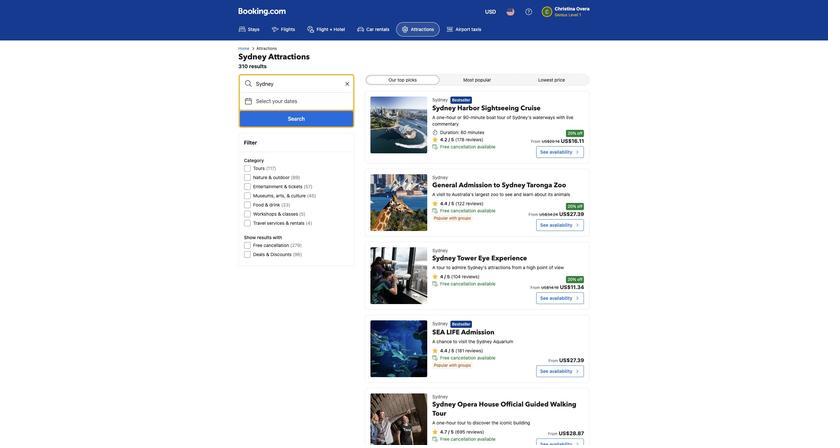 Task type: vqa. For each thing, say whether or not it's contained in the screenshot.


Task type: locate. For each thing, give the bounding box(es) containing it.
5 for sydney tower eye experience
[[447, 274, 450, 280]]

admission up 4.4 / 5 (181 reviews)
[[461, 328, 495, 337]]

top
[[398, 77, 405, 83]]

outdoor
[[273, 175, 290, 180]]

1 vertical spatial the
[[492, 420, 499, 426]]

available for sydney
[[477, 208, 496, 214]]

4.4 for life
[[440, 348, 448, 353]]

4 available from the top
[[477, 355, 496, 361]]

1 see availability from the top
[[540, 149, 572, 155]]

cancellation for general admission to sydney taronga zoo
[[451, 208, 476, 214]]

off
[[577, 131, 583, 136], [577, 204, 583, 209], [577, 277, 583, 282]]

free cancellation available down 4.7 / 5 (695 reviews)
[[440, 437, 496, 442]]

4 free cancellation available from the top
[[440, 355, 496, 361]]

4.4 left (122
[[440, 201, 448, 206]]

admission for general
[[459, 181, 492, 190]]

from inside 20% off from us$34.24 us$27.39
[[529, 212, 538, 217]]

/ right 4.7
[[448, 429, 450, 435]]

/ right 4
[[444, 274, 446, 280]]

2 see availability from the top
[[540, 222, 572, 228]]

free down 4.4 / 5 (122 reviews)
[[440, 208, 450, 214]]

1 horizontal spatial visit
[[459, 339, 467, 344]]

0 vertical spatial attractions
[[411, 26, 434, 32]]

0 vertical spatial hour
[[447, 115, 456, 120]]

0 vertical spatial results
[[249, 63, 267, 69]]

filter
[[244, 140, 257, 146]]

free cancellation available
[[440, 144, 496, 150], [440, 208, 496, 214], [440, 281, 496, 287], [440, 355, 496, 361], [440, 437, 496, 442]]

5 left (122
[[451, 201, 454, 206]]

see availability for sydney harbor sightseeing cruise
[[540, 149, 572, 155]]

1 vertical spatial groups
[[458, 363, 471, 368]]

flights link
[[266, 22, 301, 37]]

available down aquarium
[[477, 355, 496, 361]]

popular with groups down (181
[[434, 363, 471, 368]]

off inside 20% off from us$34.24 us$27.39
[[577, 204, 583, 209]]

1 horizontal spatial sydney's
[[512, 115, 532, 120]]

free cancellation available down 4.4 / 5 (181 reviews)
[[440, 355, 496, 361]]

bestseller for life
[[452, 322, 470, 327]]

free cancellation available for eye
[[440, 281, 496, 287]]

official
[[501, 400, 524, 409]]

available down largest
[[477, 208, 496, 214]]

1 a from the top
[[432, 115, 435, 120]]

off inside 20% off from us$20.14 us$16.11
[[577, 131, 583, 136]]

a
[[432, 115, 435, 120], [432, 192, 435, 197], [432, 265, 435, 270], [432, 339, 435, 344], [432, 420, 435, 426]]

sydney's down the eye
[[468, 265, 487, 270]]

admission inside the sydney general admission to sydney taronga zoo a visit to australia's largest zoo to see and learn about its animals
[[459, 181, 492, 190]]

(57)
[[304, 184, 313, 189]]

1 horizontal spatial the
[[492, 420, 499, 426]]

(104
[[451, 274, 461, 280]]

workshops & classes (5)
[[253, 211, 306, 217]]

bestseller up life
[[452, 322, 470, 327]]

commentary
[[432, 121, 459, 127]]

rentals down (5)
[[290, 220, 305, 226]]

free cancellation (279)
[[253, 243, 302, 248]]

with up free cancellation (279)
[[273, 235, 282, 240]]

tour down sightseeing
[[497, 115, 506, 120]]

select your dates
[[256, 98, 297, 104]]

lowest
[[538, 77, 553, 83]]

/ right 4.2
[[449, 137, 450, 142]]

1 off from the top
[[577, 131, 583, 136]]

3 availability from the top
[[550, 296, 572, 301]]

/
[[449, 137, 450, 142], [449, 201, 450, 206], [444, 274, 446, 280], [449, 348, 450, 353], [448, 429, 450, 435]]

& for outdoor
[[269, 175, 272, 180]]

popular with groups for life
[[434, 363, 471, 368]]

tour up 4
[[437, 265, 445, 270]]

0 vertical spatial bestseller
[[452, 98, 470, 103]]

sea life admission a chance to visit the sydney aquarium
[[432, 328, 513, 344]]

tour up 4.7 / 5 (695 reviews)
[[457, 420, 466, 426]]

0 horizontal spatial tour
[[437, 265, 445, 270]]

bestseller for harbor
[[452, 98, 470, 103]]

5 for sea life admission
[[451, 348, 454, 353]]

4 availability from the top
[[550, 369, 572, 374]]

1 bestseller from the top
[[452, 98, 470, 103]]

0 vertical spatial of
[[507, 115, 511, 120]]

dates
[[284, 98, 297, 104]]

& left drink
[[265, 202, 268, 208]]

2 see from the top
[[540, 222, 548, 228]]

20% inside 20% off from us$14.18 us$11.34
[[568, 277, 576, 282]]

a inside sydney sydney opera house official guided walking tour a one-hour tour to discover the iconic building
[[432, 420, 435, 426]]

free cancellation available down 4.4 / 5 (122 reviews)
[[440, 208, 496, 214]]

tour
[[432, 409, 446, 418]]

20% off from us$14.18 us$11.34
[[531, 277, 584, 290]]

the up 4.4 / 5 (181 reviews)
[[468, 339, 475, 344]]

0 vertical spatial popular with groups
[[434, 216, 471, 221]]

4 see availability from the top
[[540, 369, 572, 374]]

2 groups from the top
[[458, 363, 471, 368]]

4.2 / 5 (178 reviews)
[[440, 137, 483, 142]]

1 see from the top
[[540, 149, 548, 155]]

us$34.24
[[539, 212, 558, 217]]

1
[[579, 12, 581, 17]]

results inside the "sydney attractions 310 results"
[[249, 63, 267, 69]]

to up 4.7 / 5 (695 reviews)
[[467, 420, 471, 426]]

of left the view at the right of page
[[549, 265, 553, 270]]

sydney's inside sydney harbor sightseeing cruise a one-hour or 90-minute boat tour of sydney's waterways with live commentary
[[512, 115, 532, 120]]

20%
[[568, 131, 576, 136], [568, 204, 576, 209], [568, 277, 576, 282]]

1 vertical spatial tour
[[437, 265, 445, 270]]

3 see from the top
[[540, 296, 548, 301]]

20% down animals
[[568, 204, 576, 209]]

5 for general admission to sydney taronga zoo
[[451, 201, 454, 206]]

2 a from the top
[[432, 192, 435, 197]]

reviews) for a
[[465, 348, 483, 353]]

a inside the sydney general admission to sydney taronga zoo a visit to australia's largest zoo to see and learn about its animals
[[432, 192, 435, 197]]

sydney attractions 310 results
[[238, 52, 310, 69]]

hour up 4.7
[[447, 420, 456, 426]]

sydney inside sydney harbor sightseeing cruise a one-hour or 90-minute boat tour of sydney's waterways with live commentary
[[432, 104, 456, 113]]

hour left or
[[447, 115, 456, 120]]

1 vertical spatial admission
[[461, 328, 495, 337]]

4.7 / 5 (695 reviews)
[[440, 429, 484, 435]]

from for general admission to sydney taronga zoo
[[529, 212, 538, 217]]

0 vertical spatial 20%
[[568, 131, 576, 136]]

1 popular with groups from the top
[[434, 216, 471, 221]]

results right 310 at the left of page
[[249, 63, 267, 69]]

20% up 'us$16.11'
[[568, 131, 576, 136]]

0 vertical spatial rentals
[[375, 26, 389, 32]]

2 free cancellation available from the top
[[440, 208, 496, 214]]

to up zoo
[[494, 181, 500, 190]]

or
[[457, 115, 462, 120]]

& up museums, arts, & culture (45) in the left top of the page
[[284, 184, 287, 189]]

1 availability from the top
[[550, 149, 572, 155]]

availability down 20% off from us$34.24 us$27.39
[[550, 222, 572, 228]]

1 hour from the top
[[447, 115, 456, 120]]

one- up 4.7
[[437, 420, 447, 426]]

3 a from the top
[[432, 265, 435, 270]]

1 vertical spatial 20%
[[568, 204, 576, 209]]

sea life admission image
[[370, 321, 427, 377]]

reviews) right (181
[[465, 348, 483, 353]]

booking.com image
[[238, 8, 285, 16]]

2 off from the top
[[577, 204, 583, 209]]

1 vertical spatial hour
[[447, 420, 456, 426]]

2 popular from the top
[[434, 363, 448, 368]]

christina
[[555, 6, 575, 11]]

sydney's
[[512, 115, 532, 120], [468, 265, 487, 270]]

of
[[507, 115, 511, 120], [549, 265, 553, 270]]

1 horizontal spatial tour
[[457, 420, 466, 426]]

0 vertical spatial visit
[[437, 192, 445, 197]]

discounts
[[271, 252, 292, 257]]

available for experience
[[477, 281, 496, 287]]

popular
[[434, 216, 448, 221], [434, 363, 448, 368]]

its
[[548, 192, 553, 197]]

1 4.4 from the top
[[440, 201, 448, 206]]

tour inside sydney sydney opera house official guided walking tour a one-hour tour to discover the iconic building
[[457, 420, 466, 426]]

20% off from us$20.14 us$16.11
[[531, 131, 584, 144]]

3 20% from the top
[[568, 277, 576, 282]]

0 vertical spatial one-
[[437, 115, 447, 120]]

1 vertical spatial popular
[[434, 363, 448, 368]]

1 groups from the top
[[458, 216, 471, 221]]

popular with groups down (122
[[434, 216, 471, 221]]

from
[[531, 139, 541, 144], [529, 212, 538, 217], [531, 285, 540, 290], [549, 359, 558, 363], [548, 432, 558, 437]]

1 20% from the top
[[568, 131, 576, 136]]

2 vertical spatial attractions
[[268, 52, 310, 62]]

a down tour
[[432, 420, 435, 426]]

free cancellation available for house
[[440, 437, 496, 442]]

1 vertical spatial attractions
[[257, 46, 277, 51]]

chance
[[437, 339, 452, 344]]

/ for sydney tower eye experience
[[444, 274, 446, 280]]

& up travel services & rentals (4)
[[278, 211, 281, 217]]

5 left (181
[[451, 348, 454, 353]]

discover
[[473, 420, 491, 426]]

tour inside sydney harbor sightseeing cruise a one-hour or 90-minute boat tour of sydney's waterways with live commentary
[[497, 115, 506, 120]]

2 vertical spatial tour
[[457, 420, 466, 426]]

popular down chance
[[434, 363, 448, 368]]

free up deals
[[253, 243, 262, 248]]

the left iconic
[[492, 420, 499, 426]]

2 one- from the top
[[437, 420, 447, 426]]

0 horizontal spatial the
[[468, 339, 475, 344]]

0 horizontal spatial visit
[[437, 192, 445, 197]]

20% for sydney harbor sightseeing cruise
[[568, 131, 576, 136]]

to left admire
[[446, 265, 451, 270]]

0 vertical spatial off
[[577, 131, 583, 136]]

see for sydney harbor sightseeing cruise
[[540, 149, 548, 155]]

5 a from the top
[[432, 420, 435, 426]]

reviews) for house
[[467, 429, 484, 435]]

availability down 20% off from us$14.18 us$11.34
[[550, 296, 572, 301]]

availability down the from us$27.39
[[550, 369, 572, 374]]

admission inside sea life admission a chance to visit the sydney aquarium
[[461, 328, 495, 337]]

2 horizontal spatial tour
[[497, 115, 506, 120]]

see availability down us$14.18
[[540, 296, 572, 301]]

free for general admission to sydney taronga zoo
[[440, 208, 450, 214]]

the
[[468, 339, 475, 344], [492, 420, 499, 426]]

(23)
[[281, 202, 290, 208]]

free down 4.7
[[440, 437, 450, 442]]

1 vertical spatial rentals
[[290, 220, 305, 226]]

the inside sea life admission a chance to visit the sydney aquarium
[[468, 339, 475, 344]]

cancellation down 4 / 5 (104 reviews)
[[451, 281, 476, 287]]

1 vertical spatial sydney's
[[468, 265, 487, 270]]

popular down 4.4 / 5 (122 reviews)
[[434, 216, 448, 221]]

off inside 20% off from us$14.18 us$11.34
[[577, 277, 583, 282]]

0 horizontal spatial sydney's
[[468, 265, 487, 270]]

reviews) down discover
[[467, 429, 484, 435]]

cancellation down 4.7 / 5 (695 reviews)
[[451, 437, 476, 442]]

1 popular from the top
[[434, 216, 448, 221]]

from inside 20% off from us$14.18 us$11.34
[[531, 285, 540, 290]]

food & drink (23)
[[253, 202, 290, 208]]

results right show
[[257, 235, 272, 240]]

available down attractions
[[477, 281, 496, 287]]

4.4
[[440, 201, 448, 206], [440, 348, 448, 353]]

available down minutes
[[477, 144, 496, 150]]

see availability for sydney tower eye experience
[[540, 296, 572, 301]]

cancellation up 'deals & discounts (96)'
[[264, 243, 289, 248]]

drink
[[269, 202, 280, 208]]

usd button
[[481, 4, 500, 20]]

/ left (181
[[449, 348, 450, 353]]

from inside 'from us$28.87'
[[548, 432, 558, 437]]

see availability
[[540, 149, 572, 155], [540, 222, 572, 228], [540, 296, 572, 301], [540, 369, 572, 374]]

see availability down us$20.14
[[540, 149, 572, 155]]

of inside sydney harbor sightseeing cruise a one-hour or 90-minute boat tour of sydney's waterways with live commentary
[[507, 115, 511, 120]]

reviews) right (104
[[462, 274, 480, 280]]

2 20% from the top
[[568, 204, 576, 209]]

5 available from the top
[[477, 437, 496, 442]]

usd
[[485, 9, 496, 15]]

a left admire
[[432, 265, 435, 270]]

free down chance
[[440, 355, 450, 361]]

car rentals link
[[352, 22, 395, 37]]

reviews) down largest
[[466, 201, 484, 206]]

us$27.39
[[559, 211, 584, 217], [559, 358, 584, 363]]

1 vertical spatial 4.4
[[440, 348, 448, 353]]

to inside sydney sydney tower eye experience a tour to admire sydney's attractions from a high point of view
[[446, 265, 451, 270]]

attractions inside the "sydney attractions 310 results"
[[268, 52, 310, 62]]

to down life
[[453, 339, 457, 344]]

tour for harbor
[[497, 115, 506, 120]]

from for sydney harbor sightseeing cruise
[[531, 139, 541, 144]]

2 4.4 from the top
[[440, 348, 448, 353]]

from inside 20% off from us$20.14 us$16.11
[[531, 139, 541, 144]]

4.4 down chance
[[440, 348, 448, 353]]

of inside sydney sydney tower eye experience a tour to admire sydney's attractions from a high point of view
[[549, 265, 553, 270]]

Where are you going? search field
[[240, 75, 353, 92]]

zoo
[[554, 181, 566, 190]]

2 vertical spatial off
[[577, 277, 583, 282]]

flight + hotel link
[[302, 22, 350, 37]]

free cancellation available down 4 / 5 (104 reviews)
[[440, 281, 496, 287]]

a up commentary
[[432, 115, 435, 120]]

flight
[[317, 26, 328, 32]]

free
[[440, 144, 450, 150], [440, 208, 450, 214], [253, 243, 262, 248], [440, 281, 450, 287], [440, 355, 450, 361], [440, 437, 450, 442]]

0 vertical spatial popular
[[434, 216, 448, 221]]

popular with groups for general
[[434, 216, 471, 221]]

/ left (122
[[449, 201, 450, 206]]

entertainment
[[253, 184, 283, 189]]

0 vertical spatial admission
[[459, 181, 492, 190]]

0 vertical spatial 4.4
[[440, 201, 448, 206]]

most popular
[[463, 77, 491, 83]]

20% inside 20% off from us$34.24 us$27.39
[[568, 204, 576, 209]]

3 available from the top
[[477, 281, 496, 287]]

availability down us$20.14
[[550, 149, 572, 155]]

available down discover
[[477, 437, 496, 442]]

available for chance
[[477, 355, 496, 361]]

bestseller up harbor
[[452, 98, 470, 103]]

sydney's down cruise
[[512, 115, 532, 120]]

1 horizontal spatial of
[[549, 265, 553, 270]]

flights
[[281, 26, 295, 32]]

0 vertical spatial us$27.39
[[559, 211, 584, 217]]

1 vertical spatial us$27.39
[[559, 358, 584, 363]]

a down the sea
[[432, 339, 435, 344]]

deals
[[253, 252, 265, 257]]

4 see from the top
[[540, 369, 548, 374]]

see
[[540, 149, 548, 155], [540, 222, 548, 228], [540, 296, 548, 301], [540, 369, 548, 374]]

20% inside 20% off from us$20.14 us$16.11
[[568, 131, 576, 136]]

of down sightseeing
[[507, 115, 511, 120]]

admission up largest
[[459, 181, 492, 190]]

1 vertical spatial bestseller
[[452, 322, 470, 327]]

2 hour from the top
[[447, 420, 456, 426]]

rentals right car
[[375, 26, 389, 32]]

1 vertical spatial popular with groups
[[434, 363, 471, 368]]

show
[[244, 235, 256, 240]]

your account menu christina overa genius level 1 element
[[542, 3, 592, 18]]

attractions
[[411, 26, 434, 32], [257, 46, 277, 51], [268, 52, 310, 62]]

2 availability from the top
[[550, 222, 572, 228]]

sydney
[[238, 52, 267, 62], [432, 97, 448, 103], [432, 104, 456, 113], [432, 175, 448, 180], [502, 181, 525, 190], [432, 248, 448, 253], [432, 254, 456, 263], [432, 321, 448, 327], [477, 339, 492, 344], [432, 394, 448, 400], [432, 400, 456, 409]]

1 vertical spatial visit
[[459, 339, 467, 344]]

0 vertical spatial tour
[[497, 115, 506, 120]]

1 us$27.39 from the top
[[559, 211, 584, 217]]

a inside sea life admission a chance to visit the sydney aquarium
[[432, 339, 435, 344]]

travel services & rentals (4)
[[253, 220, 312, 226]]

cancellation down 4.4 / 5 (122 reviews)
[[451, 208, 476, 214]]

5 left (695
[[451, 429, 454, 435]]

with left live
[[556, 115, 565, 120]]

groups down 4.4 / 5 (181 reviews)
[[458, 363, 471, 368]]

free cancellation available down 4.2 / 5 (178 reviews)
[[440, 144, 496, 150]]

0 vertical spatial the
[[468, 339, 475, 344]]

see availability down 'us$34.24'
[[540, 222, 572, 228]]

3 free cancellation available from the top
[[440, 281, 496, 287]]

5 free cancellation available from the top
[[440, 437, 496, 442]]

workshops
[[253, 211, 277, 217]]

1 one- from the top
[[437, 115, 447, 120]]

sydney sydney tower eye experience a tour to admire sydney's attractions from a high point of view
[[432, 248, 564, 270]]

popular for life
[[434, 363, 448, 368]]

1 vertical spatial off
[[577, 204, 583, 209]]

4 a from the top
[[432, 339, 435, 344]]

airport taxis link
[[441, 22, 487, 37]]

1 horizontal spatial rentals
[[375, 26, 389, 32]]

3 off from the top
[[577, 277, 583, 282]]

2 available from the top
[[477, 208, 496, 214]]

one- inside sydney sydney opera house official guided walking tour a one-hour tour to discover the iconic building
[[437, 420, 447, 426]]

see
[[505, 192, 513, 197]]

cancellation down 4.4 / 5 (181 reviews)
[[451, 355, 476, 361]]

sydney inside the "sydney attractions 310 results"
[[238, 52, 267, 62]]

to left the see
[[500, 192, 504, 197]]

& right deals
[[266, 252, 269, 257]]

one- up commentary
[[437, 115, 447, 120]]

cancellation
[[451, 144, 476, 150], [451, 208, 476, 214], [264, 243, 289, 248], [451, 281, 476, 287], [451, 355, 476, 361], [451, 437, 476, 442]]

one-
[[437, 115, 447, 120], [437, 420, 447, 426]]

2 popular with groups from the top
[[434, 363, 471, 368]]

2 bestseller from the top
[[452, 322, 470, 327]]

free down 4
[[440, 281, 450, 287]]

available for official
[[477, 437, 496, 442]]

to inside sydney sydney opera house official guided walking tour a one-hour tour to discover the iconic building
[[467, 420, 471, 426]]

2 vertical spatial 20%
[[568, 277, 576, 282]]

0 vertical spatial sydney's
[[512, 115, 532, 120]]

0 vertical spatial groups
[[458, 216, 471, 221]]

popular for general
[[434, 216, 448, 221]]

1 vertical spatial results
[[257, 235, 272, 240]]

building
[[513, 420, 530, 426]]

tickets
[[288, 184, 302, 189]]

visit down "general"
[[437, 192, 445, 197]]

from inside the from us$27.39
[[549, 359, 558, 363]]

visit up 4.4 / 5 (181 reviews)
[[459, 339, 467, 344]]

3 see availability from the top
[[540, 296, 572, 301]]

a down "general"
[[432, 192, 435, 197]]

with down (122
[[449, 216, 457, 221]]

experience
[[491, 254, 527, 263]]

car rentals
[[366, 26, 389, 32]]

& down (117)
[[269, 175, 272, 180]]

(117)
[[266, 166, 276, 171]]

culture
[[291, 193, 306, 198]]

20% up the us$11.34
[[568, 277, 576, 282]]

one- inside sydney harbor sightseeing cruise a one-hour or 90-minute boat tour of sydney's waterways with live commentary
[[437, 115, 447, 120]]

christina overa genius level 1
[[555, 6, 590, 17]]

1 vertical spatial of
[[549, 265, 553, 270]]

and
[[514, 192, 522, 197]]

1 vertical spatial one-
[[437, 420, 447, 426]]

/ for general admission to sydney taronga zoo
[[449, 201, 450, 206]]

free for sydney tower eye experience
[[440, 281, 450, 287]]

0 horizontal spatial of
[[507, 115, 511, 120]]

& for tickets
[[284, 184, 287, 189]]

5 right 4
[[447, 274, 450, 280]]

see availability down the from us$27.39
[[540, 369, 572, 374]]

attractions
[[488, 265, 511, 270]]

see for sea life admission
[[540, 369, 548, 374]]

us$27.39 inside 20% off from us$34.24 us$27.39
[[559, 211, 584, 217]]

rentals
[[375, 26, 389, 32], [290, 220, 305, 226]]

visit inside the sydney general admission to sydney taronga zoo a visit to australia's largest zoo to see and learn about its animals
[[437, 192, 445, 197]]



Task type: describe. For each thing, give the bounding box(es) containing it.
/ for sydney opera house official guided walking tour
[[448, 429, 450, 435]]

off for general admission to sydney taronga zoo
[[577, 204, 583, 209]]

sydney sydney opera house official guided walking tour a one-hour tour to discover the iconic building
[[432, 394, 577, 426]]

tour for sydney
[[457, 420, 466, 426]]

cancellation for sydney tower eye experience
[[451, 281, 476, 287]]

4
[[440, 274, 443, 280]]

& down classes
[[286, 220, 289, 226]]

free cancellation available for a
[[440, 355, 496, 361]]

guided
[[525, 400, 549, 409]]

attractions link
[[396, 22, 440, 37]]

off for sydney tower eye experience
[[577, 277, 583, 282]]

point
[[537, 265, 548, 270]]

harbor
[[457, 104, 480, 113]]

with inside sydney harbor sightseeing cruise a one-hour or 90-minute boat tour of sydney's waterways with live commentary
[[556, 115, 565, 120]]

to inside sea life admission a chance to visit the sydney aquarium
[[453, 339, 457, 344]]

free cancellation available for to
[[440, 208, 496, 214]]

310
[[238, 63, 248, 69]]

reviews) for to
[[466, 201, 484, 206]]

museums,
[[253, 193, 275, 198]]

(122
[[456, 201, 465, 206]]

arts,
[[276, 193, 285, 198]]

about
[[535, 192, 547, 197]]

eye
[[478, 254, 490, 263]]

& for discounts
[[266, 252, 269, 257]]

popular
[[475, 77, 491, 83]]

1 free cancellation available from the top
[[440, 144, 496, 150]]

availability for general admission to sydney taronga zoo
[[550, 222, 572, 228]]

life
[[446, 328, 460, 337]]

boat
[[486, 115, 496, 120]]

2 us$27.39 from the top
[[559, 358, 584, 363]]

animals
[[554, 192, 570, 197]]

availability for sydney tower eye experience
[[550, 296, 572, 301]]

category
[[244, 158, 264, 163]]

4.2
[[440, 137, 447, 142]]

flight + hotel
[[317, 26, 345, 32]]

(4)
[[306, 220, 312, 226]]

see for general admission to sydney taronga zoo
[[540, 222, 548, 228]]

free down 4.2
[[440, 144, 450, 150]]

sydney harbor sightseeing cruise a one-hour or 90-minute boat tour of sydney's waterways with live commentary
[[432, 104, 573, 127]]

hour inside sydney harbor sightseeing cruise a one-hour or 90-minute boat tour of sydney's waterways with live commentary
[[447, 115, 456, 120]]

duration: 60 minutes
[[440, 130, 484, 135]]

minute
[[471, 115, 485, 120]]

sightseeing
[[481, 104, 519, 113]]

nature
[[253, 175, 267, 180]]

a
[[523, 265, 525, 270]]

tours
[[253, 166, 265, 171]]

cancellation for sea life admission
[[451, 355, 476, 361]]

sydney inside sea life admission a chance to visit the sydney aquarium
[[477, 339, 492, 344]]

a inside sydney harbor sightseeing cruise a one-hour or 90-minute boat tour of sydney's waterways with live commentary
[[432, 115, 435, 120]]

(279)
[[290, 243, 302, 248]]

availability for sea life admission
[[550, 369, 572, 374]]

car
[[366, 26, 374, 32]]

deals & discounts (96)
[[253, 252, 302, 257]]

taxis
[[471, 26, 481, 32]]

general admission to sydney taronga zoo image
[[370, 174, 427, 231]]

sydney's inside sydney sydney tower eye experience a tour to admire sydney's attractions from a high point of view
[[468, 265, 487, 270]]

/ for sea life admission
[[449, 348, 450, 353]]

iconic
[[500, 420, 512, 426]]

groups for general
[[458, 216, 471, 221]]

free for sea life admission
[[440, 355, 450, 361]]

see for sydney tower eye experience
[[540, 296, 548, 301]]

cancellation down 4.2 / 5 (178 reviews)
[[451, 144, 476, 150]]

us$14.18
[[541, 285, 559, 290]]

reviews) for eye
[[462, 274, 480, 280]]

(181
[[456, 348, 464, 353]]

learn
[[523, 192, 533, 197]]

tour inside sydney sydney tower eye experience a tour to admire sydney's attractions from a high point of view
[[437, 265, 445, 270]]

& for classes
[[278, 211, 281, 217]]

level
[[569, 12, 578, 17]]

to down "general"
[[446, 192, 451, 197]]

1 available from the top
[[477, 144, 496, 150]]

sydney general admission to sydney taronga zoo a visit to australia's largest zoo to see and learn about its animals
[[432, 175, 570, 197]]

admission for life
[[461, 328, 495, 337]]

our top picks
[[389, 77, 417, 83]]

tours (117)
[[253, 166, 276, 171]]

4 / 5 (104 reviews)
[[440, 274, 480, 280]]

reviews) down minutes
[[466, 137, 483, 142]]

hour inside sydney sydney opera house official guided walking tour a one-hour tour to discover the iconic building
[[447, 420, 456, 426]]

search
[[288, 116, 305, 122]]

us$20.14
[[542, 139, 560, 144]]

the inside sydney sydney opera house official guided walking tour a one-hour tour to discover the iconic building
[[492, 420, 499, 426]]

cruise
[[521, 104, 541, 113]]

aquarium
[[493, 339, 513, 344]]

opera
[[457, 400, 477, 409]]

us$28.87
[[559, 431, 584, 437]]

sea
[[432, 328, 445, 337]]

taronga
[[527, 181, 552, 190]]

high
[[527, 265, 536, 270]]

availability for sydney harbor sightseeing cruise
[[550, 149, 572, 155]]

+
[[330, 26, 332, 32]]

sydney tower eye experience image
[[370, 248, 427, 304]]

60
[[461, 130, 466, 135]]

your
[[272, 98, 283, 104]]

& for drink
[[265, 202, 268, 208]]

(178
[[455, 137, 464, 142]]

show results with
[[244, 235, 282, 240]]

from
[[512, 265, 522, 270]]

20% for general admission to sydney taronga zoo
[[568, 204, 576, 209]]

us$11.34
[[560, 284, 584, 290]]

see availability for sea life admission
[[540, 369, 572, 374]]

food
[[253, 202, 264, 208]]

largest
[[475, 192, 490, 197]]

airport taxis
[[456, 26, 481, 32]]

home link
[[238, 46, 249, 52]]

free for sydney opera house official guided walking tour
[[440, 437, 450, 442]]

5 for sydney opera house official guided walking tour
[[451, 429, 454, 435]]

picks
[[406, 77, 417, 83]]

visit inside sea life admission a chance to visit the sydney aquarium
[[459, 339, 467, 344]]

see availability for general admission to sydney taronga zoo
[[540, 222, 572, 228]]

airport
[[456, 26, 470, 32]]

admire
[[452, 265, 466, 270]]

from for sydney tower eye experience
[[531, 285, 540, 290]]

20% for sydney tower eye experience
[[568, 277, 576, 282]]

overa
[[576, 6, 590, 11]]

hotel
[[334, 26, 345, 32]]

(695
[[455, 429, 465, 435]]

minutes
[[468, 130, 484, 135]]

(45)
[[307, 193, 316, 198]]

price
[[555, 77, 565, 83]]

cancellation for sydney opera house official guided walking tour
[[451, 437, 476, 442]]

5 left (178
[[451, 137, 454, 142]]

duration:
[[440, 130, 460, 135]]

groups for life
[[458, 363, 471, 368]]

& right the arts,
[[287, 193, 290, 198]]

services
[[267, 220, 285, 226]]

sydney opera house official guided walking tour image
[[370, 394, 427, 445]]

4.4 for general
[[440, 201, 448, 206]]

home
[[238, 46, 249, 51]]

sydney harbor sightseeing cruise image
[[370, 97, 427, 153]]

with down (181
[[449, 363, 457, 368]]

a inside sydney sydney tower eye experience a tour to admire sydney's attractions from a high point of view
[[432, 265, 435, 270]]

0 horizontal spatial rentals
[[290, 220, 305, 226]]

off for sydney harbor sightseeing cruise
[[577, 131, 583, 136]]

travel
[[253, 220, 266, 226]]

(89)
[[291, 175, 300, 180]]

classes
[[282, 211, 298, 217]]

20% off from us$34.24 us$27.39
[[529, 204, 584, 217]]

us$16.11
[[561, 138, 584, 144]]



